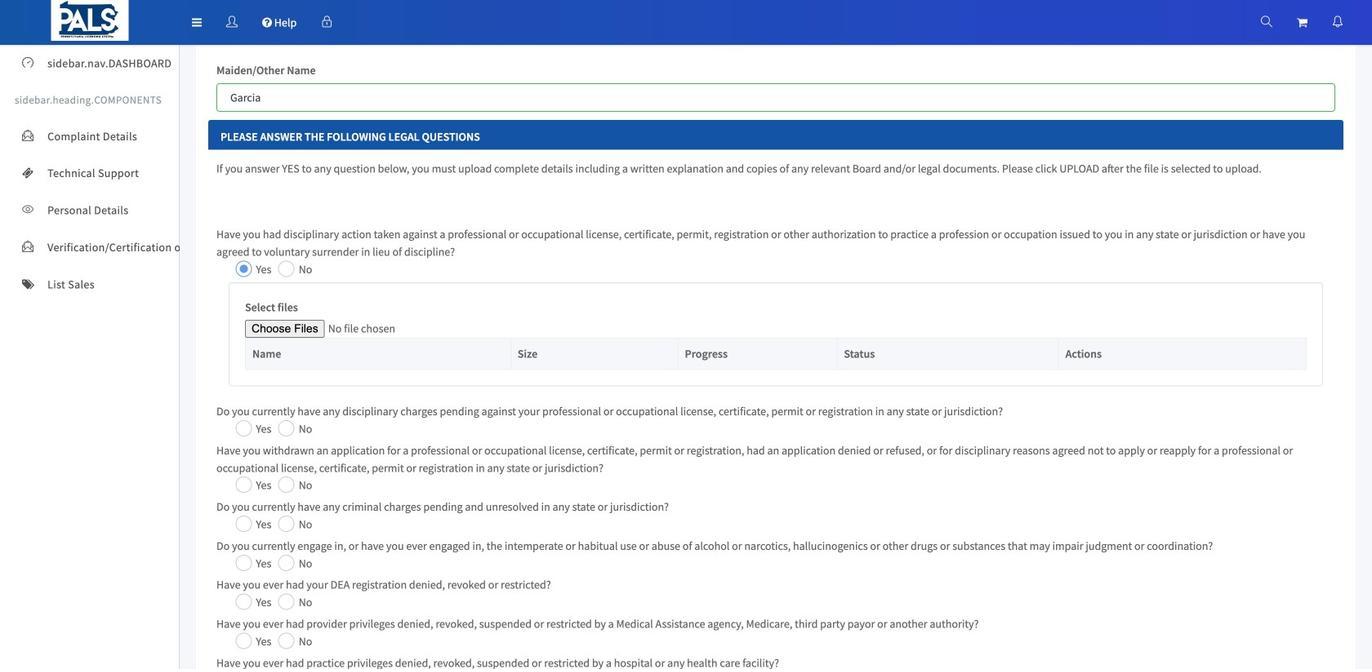Task type: vqa. For each thing, say whether or not it's contained in the screenshot.
"refresh" ICON
no



Task type: locate. For each thing, give the bounding box(es) containing it.
None email field
[[788, 16, 1335, 44]]

None text field
[[216, 83, 1335, 112]]

None file field
[[245, 320, 439, 338]]

navigation
[[0, 0, 1372, 45]]



Task type: describe. For each thing, give the bounding box(es) containing it.
app logo image
[[51, 0, 129, 41]]

(999) 999-9999 text field
[[216, 16, 764, 44]]



